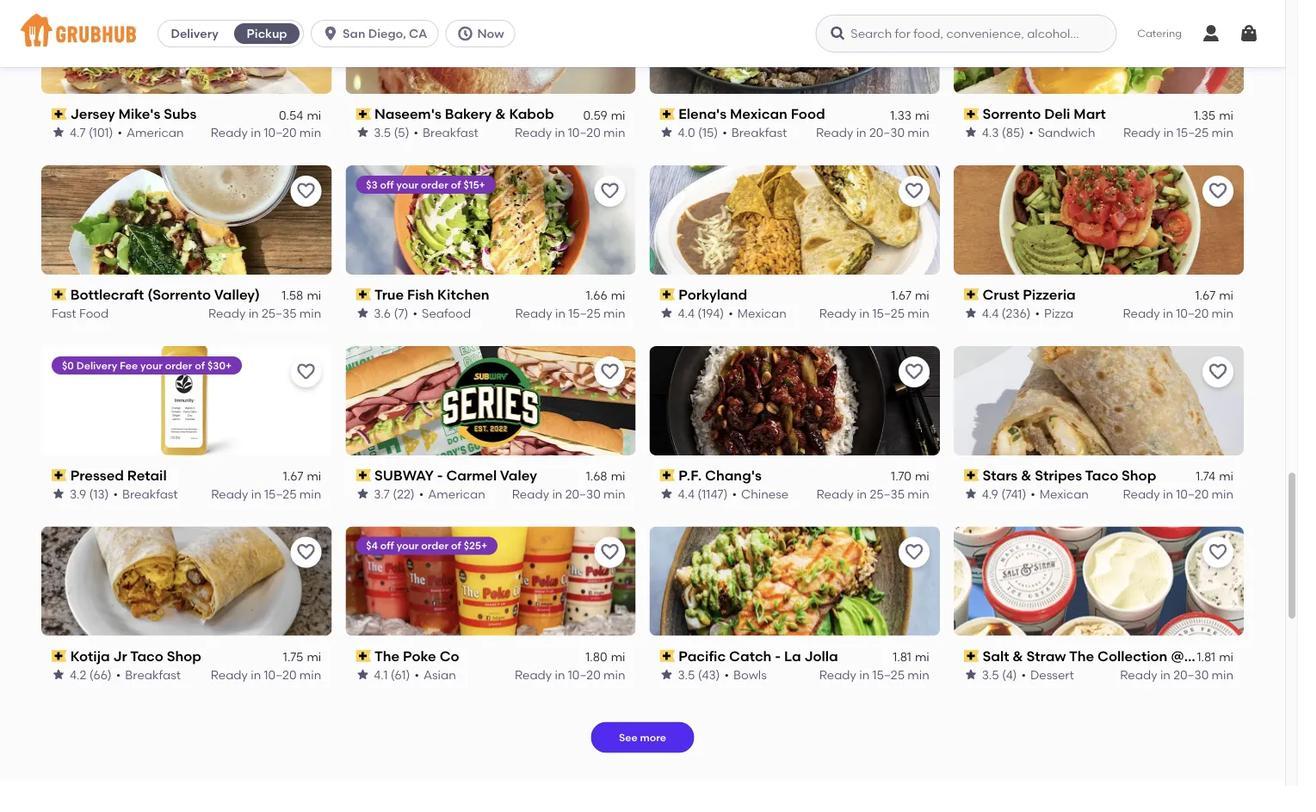 Task type: locate. For each thing, give the bounding box(es) containing it.
0 horizontal spatial 1.67 mi
[[283, 469, 321, 483]]

• right (7) on the left
[[413, 306, 418, 320]]

4.4 (236)
[[982, 306, 1031, 320]]

breakfast
[[423, 125, 478, 140], [732, 125, 787, 140], [122, 486, 178, 501], [125, 667, 181, 682]]

save this restaurant image
[[904, 0, 924, 21], [296, 181, 316, 201], [296, 361, 316, 382], [600, 361, 620, 382], [904, 361, 924, 382], [296, 542, 316, 563], [600, 542, 620, 563]]

star icon image left 4.9 on the bottom right of the page
[[964, 487, 978, 501]]

0 vertical spatial ready in 25–35 min
[[208, 306, 321, 320]]

1.66 mi
[[586, 288, 625, 303]]

ready for kotija jr taco shop
[[211, 667, 248, 682]]

ready for jersey mike's subs
[[211, 125, 248, 140]]

star icon image left 3.7
[[356, 487, 370, 501]]

bottlecraft (sorrento valley)
[[70, 286, 260, 303]]

breakfast down naseem's bakery & kabob
[[423, 125, 478, 140]]

breakfast for retail
[[122, 486, 178, 501]]

jersey mike's subs logo image
[[41, 0, 332, 94]]

subscription pass image left naseem's
[[356, 108, 371, 120]]

subscription pass image for pressed retail
[[52, 469, 67, 481]]

shop right jr
[[167, 648, 201, 664]]

2 1.81 mi from the left
[[1197, 650, 1234, 664]]

1 horizontal spatial shop
[[1122, 467, 1157, 484]]

min for stars & stripes taco shop
[[1212, 486, 1234, 501]]

3.6 (7)
[[374, 306, 409, 320]]

• breakfast for retail
[[113, 486, 178, 501]]

subscription pass image left 'true'
[[356, 289, 371, 301]]

3.5 left (43)
[[678, 667, 695, 682]]

2 vertical spatial your
[[397, 540, 419, 552]]

in for subway - carmel valey
[[552, 486, 562, 501]]

star icon image left 4.7 in the left of the page
[[52, 125, 65, 139]]

star icon image left 4.2
[[52, 668, 65, 681]]

• american for mike's
[[117, 125, 184, 140]]

&
[[495, 105, 506, 122], [1021, 467, 1032, 484], [1013, 648, 1023, 664]]

1 vertical spatial taco
[[130, 648, 163, 664]]

0 horizontal spatial • mexican
[[729, 306, 787, 320]]

15–25 for true fish kitchen
[[569, 306, 601, 320]]

subscription pass image up fast
[[52, 289, 67, 301]]

1 vertical spatial shop
[[167, 648, 201, 664]]

• mexican for stars & stripes taco shop
[[1031, 486, 1089, 501]]

1 horizontal spatial ready in 25–35 min
[[817, 486, 930, 501]]

1 horizontal spatial american
[[428, 486, 485, 501]]

of left the $25+
[[451, 540, 461, 552]]

order left $15+
[[421, 178, 448, 191]]

0 horizontal spatial -
[[437, 467, 443, 484]]

1 1.81 mi from the left
[[893, 650, 930, 664]]

order for true
[[421, 178, 448, 191]]

0 vertical spatial order
[[421, 178, 448, 191]]

• right (741)
[[1031, 486, 1036, 501]]

star icon image left 3.5 (43)
[[660, 668, 674, 681]]

2 horizontal spatial 20–30
[[1174, 667, 1209, 682]]

• mexican down stripes
[[1031, 486, 1089, 501]]

1 horizontal spatial 1.67
[[891, 288, 912, 303]]

1.81 mi
[[893, 650, 930, 664], [1197, 650, 1234, 664]]

star icon image for pressed retail
[[52, 487, 65, 501]]

breakfast down retail
[[122, 486, 178, 501]]

1.70 mi
[[891, 469, 930, 483]]

mexican right (194)
[[738, 306, 787, 320]]

the
[[374, 648, 400, 664], [1069, 648, 1094, 664]]

subscription pass image left the "porkyland"
[[660, 289, 675, 301]]

svg image left san
[[322, 25, 339, 42]]

1 vertical spatial american
[[428, 486, 485, 501]]

1.67 mi for crust pizzeria
[[1195, 288, 1234, 303]]

subscription pass image left pacific
[[660, 650, 675, 662]]

(7)
[[394, 306, 409, 320]]

1.80
[[586, 650, 608, 664]]

1 off from the top
[[380, 178, 394, 191]]

subscription pass image for kotija jr taco shop
[[52, 650, 67, 662]]

• breakfast
[[414, 125, 478, 140], [723, 125, 787, 140], [113, 486, 178, 501], [116, 667, 181, 682]]

0 horizontal spatial 20–30
[[565, 486, 601, 501]]

in for elena's mexican food
[[856, 125, 867, 140]]

subs
[[164, 105, 197, 122]]

star icon image left 4.3
[[964, 125, 978, 139]]

mexican down stars & stripes taco shop at the right
[[1040, 486, 1089, 501]]

2 off from the top
[[380, 540, 394, 552]]

stars & stripes taco shop logo image
[[954, 346, 1244, 455]]

mexican right elena's
[[730, 105, 788, 122]]

0 vertical spatial ready in 20–30 min
[[816, 125, 930, 140]]

ready for elena's mexican food
[[816, 125, 853, 140]]

0.59 mi
[[583, 107, 625, 122]]

mi for jersey mike's subs
[[307, 107, 321, 122]]

20–30 for salt & straw the collection @ utc
[[1174, 667, 1209, 682]]

0 vertical spatial • american
[[117, 125, 184, 140]]

1 vertical spatial &
[[1021, 467, 1032, 484]]

in for porkyland
[[859, 306, 870, 320]]

ready in 15–25 min for sorrento deli mart
[[1124, 125, 1234, 140]]

subscription pass image
[[356, 108, 371, 120], [356, 289, 371, 301], [964, 289, 979, 301], [52, 469, 67, 481], [964, 650, 979, 662]]

0 vertical spatial taco
[[1085, 467, 1119, 484]]

jersey
[[70, 105, 115, 122]]

breakfast for mexican
[[732, 125, 787, 140]]

1 horizontal spatial • american
[[419, 486, 485, 501]]

subscription pass image left stars
[[964, 469, 979, 481]]

mi for bottlecraft (sorrento valley)
[[307, 288, 321, 303]]

1 vertical spatial • mexican
[[1031, 486, 1089, 501]]

$3 off your order of $15+
[[366, 178, 485, 191]]

2 horizontal spatial 3.5
[[982, 667, 999, 682]]

2 the from the left
[[1069, 648, 1094, 664]]

ready for p.f. chang's
[[817, 486, 854, 501]]

star icon image left 4.4 (194)
[[660, 306, 674, 320]]

1 vertical spatial 20–30
[[565, 486, 601, 501]]

1.81 right jolla
[[893, 650, 912, 664]]

2 horizontal spatial 1.67 mi
[[1195, 288, 1234, 303]]

4.4 left (194)
[[678, 306, 695, 320]]

star icon image left 4.4 (1147)
[[660, 487, 674, 501]]

1 vertical spatial of
[[195, 359, 205, 371]]

1.81 mi right @
[[1197, 650, 1234, 664]]

• right (22)
[[419, 486, 424, 501]]

0 vertical spatial delivery
[[171, 26, 218, 41]]

star icon image for true fish kitchen
[[356, 306, 370, 320]]

subscription pass image left jersey
[[52, 108, 67, 120]]

taco right jr
[[130, 648, 163, 664]]

0 horizontal spatial food
[[79, 306, 109, 320]]

3.7 (22)
[[374, 486, 415, 501]]

& up '(4)'
[[1013, 648, 1023, 664]]

0 vertical spatial 20–30
[[870, 125, 905, 140]]

mi for kotija jr taco shop
[[307, 650, 321, 664]]

• sandwich
[[1029, 125, 1096, 140]]

0 vertical spatial of
[[451, 178, 461, 191]]

your for the
[[397, 540, 419, 552]]

star icon image for pacific catch - la jolla
[[660, 668, 674, 681]]

(85)
[[1002, 125, 1025, 140]]

ready for salt & straw the collection @ utc
[[1120, 667, 1158, 682]]

bottlecraft
[[70, 286, 144, 303]]

0 vertical spatial your
[[396, 178, 419, 191]]

0 horizontal spatial taco
[[130, 648, 163, 664]]

ready in 20–30 min down 1.68
[[512, 486, 625, 501]]

0 horizontal spatial the
[[374, 648, 400, 664]]

• right '(5)'
[[414, 125, 419, 140]]

1 horizontal spatial svg image
[[1201, 23, 1222, 44]]

0 horizontal spatial • american
[[117, 125, 184, 140]]

20–30 down utc
[[1174, 667, 1209, 682]]

star icon image left the 3.6
[[356, 306, 370, 320]]

mi for true fish kitchen
[[611, 288, 625, 303]]

in for sorrento deli mart
[[1164, 125, 1174, 140]]

& left kabob
[[495, 105, 506, 122]]

25–35 down 1.70
[[870, 486, 905, 501]]

svg image inside now 'button'
[[457, 25, 474, 42]]

breakfast for bakery
[[423, 125, 478, 140]]

• down the chang's
[[732, 486, 737, 501]]

4.4 for p.f. chang's
[[678, 486, 695, 501]]

$4
[[366, 540, 378, 552]]

star icon image left 3.9
[[52, 487, 65, 501]]

1.81 right @
[[1197, 650, 1216, 664]]

(sorrento
[[147, 286, 211, 303]]

15–25
[[1177, 125, 1209, 140], [569, 306, 601, 320], [873, 306, 905, 320], [264, 486, 297, 501], [873, 667, 905, 682]]

min
[[299, 125, 321, 140], [604, 125, 625, 140], [908, 125, 930, 140], [1212, 125, 1234, 140], [299, 306, 321, 320], [604, 306, 625, 320], [908, 306, 930, 320], [1212, 306, 1234, 320], [299, 486, 321, 501], [604, 486, 625, 501], [908, 486, 930, 501], [1212, 486, 1234, 501], [299, 667, 321, 682], [604, 667, 625, 682], [908, 667, 930, 682], [1212, 667, 1234, 682]]

star icon image left 3.5 (4)
[[964, 668, 978, 681]]

• right (61) in the bottom of the page
[[414, 667, 419, 682]]

off right '$3'
[[380, 178, 394, 191]]

save this restaurant image for kotija jr taco shop
[[296, 542, 316, 563]]

0 horizontal spatial shop
[[167, 648, 201, 664]]

• dessert
[[1022, 667, 1074, 682]]

subway
[[374, 467, 434, 484]]

• right (43)
[[725, 667, 729, 682]]

0 horizontal spatial svg image
[[322, 25, 339, 42]]

subscription pass image left sorrento
[[964, 108, 979, 120]]

• american down mike's in the top left of the page
[[117, 125, 184, 140]]

0 vertical spatial american
[[127, 125, 184, 140]]

subscription pass image left elena's
[[660, 108, 675, 120]]

the poke co logo image
[[345, 527, 636, 636]]

fee
[[120, 359, 138, 371]]

delivery left pickup button
[[171, 26, 218, 41]]

of for true fish kitchen
[[451, 178, 461, 191]]

save this restaurant image for porkyland
[[904, 181, 924, 201]]

2 vertical spatial mexican
[[1040, 486, 1089, 501]]

2 vertical spatial of
[[451, 540, 461, 552]]

1 horizontal spatial -
[[775, 648, 781, 664]]

subscription pass image
[[52, 108, 67, 120], [660, 108, 675, 120], [964, 108, 979, 120], [52, 289, 67, 301], [660, 289, 675, 301], [356, 469, 371, 481], [660, 469, 675, 481], [964, 469, 979, 481], [52, 650, 67, 662], [356, 650, 371, 662], [660, 650, 675, 662]]

save this restaurant image
[[600, 181, 620, 201], [904, 181, 924, 201], [1208, 181, 1229, 201], [1208, 361, 1229, 382], [904, 542, 924, 563], [1208, 542, 1229, 563]]

1 horizontal spatial the
[[1069, 648, 1094, 664]]

star icon image left 3.5 (5) at the top of page
[[356, 125, 370, 139]]

1 horizontal spatial 3.5
[[678, 667, 695, 682]]

• right (101)
[[117, 125, 122, 140]]

4.4 down crust
[[982, 306, 999, 320]]

star icon image for salt & straw the collection @ utc
[[964, 668, 978, 681]]

valey
[[500, 467, 537, 484]]

• right the (15)
[[723, 125, 727, 140]]

taco
[[1085, 467, 1119, 484], [130, 648, 163, 664]]

0 vertical spatial • mexican
[[729, 306, 787, 320]]

4.4
[[678, 306, 695, 320], [982, 306, 999, 320], [678, 486, 695, 501]]

order left $30+
[[165, 359, 192, 371]]

1 horizontal spatial 1.67 mi
[[891, 288, 930, 303]]

• down crust pizzeria
[[1035, 306, 1040, 320]]

2 horizontal spatial 1.67
[[1195, 288, 1216, 303]]

off right $4
[[380, 540, 394, 552]]

ready in 20–30 min down @
[[1120, 667, 1234, 682]]

subscription pass image for true fish kitchen
[[356, 289, 371, 301]]

10–20 for naseem's bakery & kabob
[[568, 125, 601, 140]]

subscription pass image left "subway"
[[356, 469, 371, 481]]

0 vertical spatial food
[[791, 105, 825, 122]]

stars & stripes taco shop
[[983, 467, 1157, 484]]

true fish kitchen
[[374, 286, 490, 303]]

20–30 down the 1.33 on the top of the page
[[870, 125, 905, 140]]

1 horizontal spatial 1.81 mi
[[1197, 650, 1234, 664]]

1.67 mi for pressed retail
[[283, 469, 321, 483]]

• for p.f. chang's
[[732, 486, 737, 501]]

mi for sorrento deli mart
[[1219, 107, 1234, 122]]

shop left '1.74'
[[1122, 467, 1157, 484]]

1 vertical spatial order
[[165, 359, 192, 371]]

subscription pass image left the poke co on the bottom left of page
[[356, 650, 371, 662]]

off for true
[[380, 178, 394, 191]]

0.54
[[279, 107, 303, 122]]

food down bottlecraft
[[79, 306, 109, 320]]

3.5 (5)
[[374, 125, 409, 140]]

seafood
[[422, 306, 471, 320]]

0 vertical spatial off
[[380, 178, 394, 191]]

ready in 20–30 min for salt & straw the collection @ utc
[[1120, 667, 1234, 682]]

(15)
[[698, 125, 718, 140]]

• for naseem's bakery & kabob
[[414, 125, 419, 140]]

subscription pass image for bottlecraft (sorrento valley)
[[52, 289, 67, 301]]

american for subs
[[127, 125, 184, 140]]

1 vertical spatial 25–35
[[870, 486, 905, 501]]

1 horizontal spatial ready in 20–30 min
[[816, 125, 930, 140]]

shop
[[1122, 467, 1157, 484], [167, 648, 201, 664]]

subscription pass image left salt
[[964, 650, 979, 662]]

2 vertical spatial 20–30
[[1174, 667, 1209, 682]]

subscription pass image for p.f. chang's
[[660, 469, 675, 481]]

bowls
[[734, 667, 767, 682]]

• right (85) at the right of the page
[[1029, 125, 1034, 140]]

0 horizontal spatial 25–35
[[262, 306, 297, 320]]

mi for crust pizzeria
[[1219, 288, 1234, 303]]

0 vertical spatial 25–35
[[262, 306, 297, 320]]

subscription pass image left pressed
[[52, 469, 67, 481]]

catering button
[[1126, 14, 1194, 53]]

1 vertical spatial off
[[380, 540, 394, 552]]

min for naseem's bakery & kabob
[[604, 125, 625, 140]]

the up 4.1 (61)
[[374, 648, 400, 664]]

see more
[[619, 731, 666, 743]]

subscription pass image left kotija
[[52, 650, 67, 662]]

retail
[[127, 467, 167, 484]]

american down 'subway - carmel valey'
[[428, 486, 485, 501]]

2 horizontal spatial ready in 20–30 min
[[1120, 667, 1234, 682]]

25–35 for p.f. chang's
[[870, 486, 905, 501]]

of
[[451, 178, 461, 191], [195, 359, 205, 371], [451, 540, 461, 552]]

2 1.81 from the left
[[1197, 650, 1216, 664]]

true fish kitchen logo image
[[345, 165, 636, 275]]

pickup
[[247, 26, 287, 41]]

1 horizontal spatial taco
[[1085, 467, 1119, 484]]

of left $15+
[[451, 178, 461, 191]]

pizza
[[1044, 306, 1074, 320]]

taco right stripes
[[1085, 467, 1119, 484]]

$30+
[[207, 359, 232, 371]]

1 horizontal spatial • mexican
[[1031, 486, 1089, 501]]

min for subway - carmel valey
[[604, 486, 625, 501]]

Search for food, convenience, alcohol... search field
[[816, 15, 1117, 53]]

subscription pass image left p.f.
[[660, 469, 675, 481]]

svg image right 'catering' button
[[1201, 23, 1222, 44]]

svg image
[[1239, 23, 1260, 44], [457, 25, 474, 42], [829, 25, 847, 42]]

• breakfast for mexican
[[723, 125, 787, 140]]

0 horizontal spatial ready in 25–35 min
[[208, 306, 321, 320]]

mi for elena's mexican food
[[915, 107, 930, 122]]

• mexican
[[729, 306, 787, 320], [1031, 486, 1089, 501]]

20–30 down 1.68
[[565, 486, 601, 501]]

subscription pass image left crust
[[964, 289, 979, 301]]

ready in 20–30 min down the 1.33 on the top of the page
[[816, 125, 930, 140]]

0 horizontal spatial 1.81 mi
[[893, 650, 930, 664]]

1 horizontal spatial 25–35
[[870, 486, 905, 501]]

crust pizzeria logo image
[[954, 165, 1244, 275]]

kitchen
[[437, 286, 490, 303]]

delivery
[[171, 26, 218, 41], [76, 359, 117, 371]]

ready for naseem's bakery & kabob
[[515, 125, 552, 140]]

• american down 'subway - carmel valey'
[[419, 486, 485, 501]]

4.4 down p.f.
[[678, 486, 695, 501]]

ready for pacific catch - la jolla
[[819, 667, 857, 682]]

american down mike's in the top left of the page
[[127, 125, 184, 140]]

naseem's bakery & kabob logo image
[[345, 0, 636, 94]]

pressed retail
[[70, 467, 167, 484]]

2 vertical spatial order
[[421, 540, 449, 552]]

1.74 mi
[[1196, 469, 1234, 483]]

3.5 left '(4)'
[[982, 667, 999, 682]]

• for stars & stripes taco shop
[[1031, 486, 1036, 501]]

• for elena's mexican food
[[723, 125, 727, 140]]

mi
[[307, 107, 321, 122], [611, 107, 625, 122], [915, 107, 930, 122], [1219, 107, 1234, 122], [307, 288, 321, 303], [611, 288, 625, 303], [915, 288, 930, 303], [1219, 288, 1234, 303], [307, 469, 321, 483], [611, 469, 625, 483], [915, 469, 930, 483], [1219, 469, 1234, 483], [307, 650, 321, 664], [611, 650, 625, 664], [915, 650, 930, 664], [1219, 650, 1234, 664]]

• breakfast down retail
[[113, 486, 178, 501]]

in for naseem's bakery & kabob
[[555, 125, 565, 140]]

elena's mexican food logo image
[[650, 0, 940, 94]]

1 vertical spatial ready in 25–35 min
[[817, 486, 930, 501]]

0 vertical spatial &
[[495, 105, 506, 122]]

• right '(4)'
[[1022, 667, 1026, 682]]

• breakfast down kotija jr taco shop
[[116, 667, 181, 682]]

1 horizontal spatial 1.81
[[1197, 650, 1216, 664]]

mi for p.f. chang's
[[915, 469, 930, 483]]

1 vertical spatial food
[[79, 306, 109, 320]]

• pizza
[[1035, 306, 1074, 320]]

• breakfast down elena's mexican food
[[723, 125, 787, 140]]

sorrento deli mart
[[983, 105, 1106, 122]]

ready in 25–35 min down 1.58
[[208, 306, 321, 320]]

see more button
[[591, 722, 694, 753]]

breakfast down kotija jr taco shop
[[125, 667, 181, 682]]

off
[[380, 178, 394, 191], [380, 540, 394, 552]]

san diego, ca
[[343, 26, 427, 41]]

• for porkyland
[[729, 306, 733, 320]]

mexican for stars & stripes taco shop
[[1040, 486, 1089, 501]]

your right fee
[[140, 359, 163, 371]]

• for jersey mike's subs
[[117, 125, 122, 140]]

ready in 25–35 min down 1.70
[[817, 486, 930, 501]]

1.81
[[893, 650, 912, 664], [1197, 650, 1216, 664]]

10–20 for kotija jr taco shop
[[264, 667, 297, 682]]

star icon image left "4.0"
[[660, 125, 674, 139]]

ready for subway - carmel valey
[[512, 486, 549, 501]]

save this restaurant button for bottlecraft
[[290, 176, 321, 207]]

of left $30+
[[195, 359, 205, 371]]

star icon image for p.f. chang's
[[660, 487, 674, 501]]

3.5 left '(5)'
[[374, 125, 391, 140]]

0 horizontal spatial 1.67
[[283, 469, 303, 483]]

(5)
[[394, 125, 409, 140]]

deli
[[1044, 105, 1071, 122]]

1.81 mi left salt
[[893, 650, 930, 664]]

2 vertical spatial &
[[1013, 648, 1023, 664]]

1 vertical spatial ready in 20–30 min
[[512, 486, 625, 501]]

1 vertical spatial mexican
[[738, 306, 787, 320]]

ready in 10–20 min for stars & stripes taco shop
[[1123, 486, 1234, 501]]

4.9
[[982, 486, 999, 501]]

2 vertical spatial ready in 20–30 min
[[1120, 667, 1234, 682]]

0 horizontal spatial svg image
[[457, 25, 474, 42]]

1.81 mi for salt & straw the collection @ utc
[[1197, 650, 1234, 664]]

1.33
[[890, 107, 912, 122]]

subscription pass image for sorrento deli mart
[[964, 108, 979, 120]]

the up dessert
[[1069, 648, 1094, 664]]

0 horizontal spatial 1.81
[[893, 650, 912, 664]]

1 1.81 from the left
[[893, 650, 912, 664]]

save this restaurant image for bottlecraft (sorrento valley)
[[296, 181, 316, 201]]

pickup button
[[231, 20, 303, 47]]

ready in 10–20 min
[[211, 125, 321, 140], [515, 125, 625, 140], [1123, 306, 1234, 320], [1123, 486, 1234, 501], [211, 667, 321, 682], [515, 667, 625, 682]]

4.7
[[70, 125, 86, 140]]

10–20 for the poke co
[[568, 667, 601, 682]]

mi for the poke co
[[611, 650, 625, 664]]

min for kotija jr taco shop
[[299, 667, 321, 682]]

star icon image
[[52, 125, 65, 139], [356, 125, 370, 139], [660, 125, 674, 139], [964, 125, 978, 139], [356, 306, 370, 320], [660, 306, 674, 320], [964, 306, 978, 320], [52, 487, 65, 501], [356, 487, 370, 501], [660, 487, 674, 501], [964, 487, 978, 501], [52, 668, 65, 681], [356, 668, 370, 681], [660, 668, 674, 681], [964, 668, 978, 681]]

0 horizontal spatial 3.5
[[374, 125, 391, 140]]

• right (66)
[[116, 667, 121, 682]]

1 vertical spatial • american
[[419, 486, 485, 501]]

star icon image left "4.4 (236)"
[[964, 306, 978, 320]]

poke
[[403, 648, 436, 664]]

svg image
[[1201, 23, 1222, 44], [322, 25, 339, 42]]

save this restaurant button for pacific
[[899, 537, 930, 568]]

& for salt
[[1013, 648, 1023, 664]]

your right '$3'
[[396, 178, 419, 191]]

20–30
[[870, 125, 905, 140], [565, 486, 601, 501], [1174, 667, 1209, 682]]

breakfast down elena's mexican food
[[732, 125, 787, 140]]

save this restaurant button for kotija
[[290, 537, 321, 568]]

1 horizontal spatial 20–30
[[870, 125, 905, 140]]

0 horizontal spatial ready in 20–30 min
[[512, 486, 625, 501]]

1 horizontal spatial delivery
[[171, 26, 218, 41]]

• right (13) at bottom
[[113, 486, 118, 501]]

fast food
[[52, 306, 109, 320]]

subway - carmel valey logo image
[[346, 346, 636, 455]]

$3
[[366, 178, 378, 191]]

1 horizontal spatial food
[[791, 105, 825, 122]]

sorrento
[[983, 105, 1041, 122]]

your
[[396, 178, 419, 191], [140, 359, 163, 371], [397, 540, 419, 552]]

1.67
[[891, 288, 912, 303], [1195, 288, 1216, 303], [283, 469, 303, 483]]

1 vertical spatial delivery
[[76, 359, 117, 371]]

p.f.
[[679, 467, 702, 484]]

catering
[[1138, 27, 1182, 39]]

25–35 down 1.58
[[262, 306, 297, 320]]

0 horizontal spatial american
[[127, 125, 184, 140]]

min for crust pizzeria
[[1212, 306, 1234, 320]]



Task type: describe. For each thing, give the bounding box(es) containing it.
star icon image for jersey mike's subs
[[52, 125, 65, 139]]

• bowls
[[725, 667, 767, 682]]

2 horizontal spatial svg image
[[1239, 23, 1260, 44]]

20–30 for subway - carmel valey
[[565, 486, 601, 501]]

$15+
[[464, 178, 485, 191]]

mexican for porkyland
[[738, 306, 787, 320]]

pacific catch - la jolla logo image
[[650, 527, 940, 636]]

4.4 (1147)
[[678, 486, 728, 501]]

diego,
[[368, 26, 406, 41]]

4.4 for porkyland
[[678, 306, 695, 320]]

(13)
[[89, 486, 109, 501]]

• breakfast for jr
[[116, 667, 181, 682]]

10–20 for crust pizzeria
[[1176, 306, 1209, 320]]

save this restaurant image for crust pizzeria
[[1208, 181, 1229, 201]]

ready in 15–25 min for pressed retail
[[211, 486, 321, 501]]

bottlecraft (sorrento valley) logo image
[[41, 165, 332, 275]]

1 the from the left
[[374, 648, 400, 664]]

4.7 (101)
[[70, 125, 113, 140]]

1.81 for salt & straw the collection @ utc
[[1197, 650, 1216, 664]]

pressed
[[70, 467, 124, 484]]

save this restaurant button for subway
[[594, 356, 625, 387]]

(43)
[[698, 667, 720, 682]]

• for salt & straw the collection @ utc
[[1022, 667, 1026, 682]]

$25+
[[464, 540, 487, 552]]

in for pacific catch - la jolla
[[859, 667, 870, 682]]

1.81 for pacific catch - la jolla
[[893, 650, 912, 664]]

save this restaurant button for stars
[[1203, 356, 1234, 387]]

svg image inside san diego, ca button
[[322, 25, 339, 42]]

1.58 mi
[[282, 288, 321, 303]]

ready for crust pizzeria
[[1123, 306, 1160, 320]]

utc
[[1188, 648, 1218, 664]]

ca
[[409, 26, 427, 41]]

min for sorrento deli mart
[[1212, 125, 1234, 140]]

1.75 mi
[[283, 650, 321, 664]]

1.66
[[586, 288, 608, 303]]

breakfast for jr
[[125, 667, 181, 682]]

save this restaurant image for subway - carmel valey
[[600, 361, 620, 382]]

4.3
[[982, 125, 999, 140]]

porkyland logo image
[[650, 165, 940, 275]]

kotija jr taco shop logo image
[[41, 527, 332, 636]]

naseem's bakery & kabob
[[374, 105, 554, 122]]

(4)
[[1002, 667, 1017, 682]]

in for crust pizzeria
[[1163, 306, 1173, 320]]

3.5 for pacific catch - la jolla
[[678, 667, 695, 682]]

naseem's
[[374, 105, 441, 122]]

(101)
[[89, 125, 113, 140]]

star icon image for kotija jr taco shop
[[52, 668, 65, 681]]

10–20 for jersey mike's subs
[[264, 125, 297, 140]]

min for pacific catch - la jolla
[[908, 667, 930, 682]]

• for true fish kitchen
[[413, 306, 418, 320]]

porkyland
[[679, 286, 747, 303]]

order for the
[[421, 540, 449, 552]]

20–30 for elena's mexican food
[[870, 125, 905, 140]]

min for bottlecraft (sorrento valley)
[[299, 306, 321, 320]]

• for sorrento deli mart
[[1029, 125, 1034, 140]]

• chinese
[[732, 486, 789, 501]]

15–25 for pacific catch - la jolla
[[873, 667, 905, 682]]

3.6
[[374, 306, 391, 320]]

p.f. chang's logo image
[[650, 346, 940, 455]]

kotija
[[70, 648, 110, 664]]

ready in 20–30 min for elena's mexican food
[[816, 125, 930, 140]]

mi for porkyland
[[915, 288, 930, 303]]

sandwich
[[1038, 125, 1096, 140]]

3.5 (4)
[[982, 667, 1017, 682]]

subway - carmel valey
[[374, 467, 537, 484]]

in for pressed retail
[[251, 486, 261, 501]]

• american for -
[[419, 486, 485, 501]]

chinese
[[741, 486, 789, 501]]

true
[[374, 286, 404, 303]]

p.f. chang's
[[679, 467, 762, 484]]

0 vertical spatial -
[[437, 467, 443, 484]]

(1147)
[[698, 486, 728, 501]]

chang's
[[705, 467, 762, 484]]

mi for stars & stripes taco shop
[[1219, 469, 1234, 483]]

min for elena's mexican food
[[908, 125, 930, 140]]

mike's
[[118, 105, 161, 122]]

salt & straw the collection @ utc
[[983, 648, 1218, 664]]

ready for true fish kitchen
[[515, 306, 552, 320]]

ready in 10–20 min for kotija jr taco shop
[[211, 667, 321, 682]]

save this restaurant button for p.f.
[[899, 356, 930, 387]]

ready in 10–20 min for jersey mike's subs
[[211, 125, 321, 140]]

1.81 mi for pacific catch - la jolla
[[893, 650, 930, 664]]

ready in 10–20 min for crust pizzeria
[[1123, 306, 1234, 320]]

catch
[[729, 648, 772, 664]]

(22)
[[393, 486, 415, 501]]

save this restaurant button for elena's
[[899, 0, 930, 26]]

1.80 mi
[[586, 650, 625, 664]]

save this restaurant button for salt
[[1203, 537, 1234, 568]]

mart
[[1074, 105, 1106, 122]]

san diego, ca button
[[311, 20, 445, 47]]

min for salt & straw the collection @ utc
[[1212, 667, 1234, 682]]

in for true fish kitchen
[[555, 306, 566, 320]]

• mexican for porkyland
[[729, 306, 787, 320]]

jolla
[[805, 648, 838, 664]]

valley)
[[214, 286, 260, 303]]

25–35 for bottlecraft (sorrento valley)
[[262, 306, 297, 320]]

subscription pass image for elena's mexican food
[[660, 108, 675, 120]]

jersey mike's subs
[[70, 105, 197, 122]]

in for kotija jr taco shop
[[251, 667, 261, 682]]

jr
[[113, 648, 127, 664]]

fish
[[407, 286, 434, 303]]

1.67 for porkyland
[[891, 288, 912, 303]]

mi for subway - carmel valey
[[611, 469, 625, 483]]

1 vertical spatial -
[[775, 648, 781, 664]]

1.74
[[1196, 469, 1216, 483]]

star icon image for naseem's bakery & kabob
[[356, 125, 370, 139]]

0 vertical spatial mexican
[[730, 105, 788, 122]]

in for jersey mike's subs
[[251, 125, 261, 140]]

carmel
[[446, 467, 497, 484]]

the poke co
[[374, 648, 459, 664]]

4.9 (741)
[[982, 486, 1027, 501]]

san
[[343, 26, 365, 41]]

1.75
[[283, 650, 303, 664]]

@
[[1171, 648, 1184, 664]]

• for subway - carmel valey
[[419, 486, 424, 501]]

1.68 mi
[[586, 469, 625, 483]]

star icon image for crust pizzeria
[[964, 306, 978, 320]]

3.5 for naseem's bakery & kabob
[[374, 125, 391, 140]]

straw
[[1027, 648, 1066, 664]]

mi for pressed retail
[[307, 469, 321, 483]]

1.68
[[586, 469, 608, 483]]

$0 delivery fee your order of $30+
[[62, 359, 232, 371]]

pacific
[[679, 648, 726, 664]]

stripes
[[1035, 467, 1082, 484]]

4.4 (194)
[[678, 306, 724, 320]]

pressed retail logo image
[[41, 346, 332, 455]]

1 horizontal spatial svg image
[[829, 25, 847, 42]]

4.2 (66)
[[70, 667, 112, 682]]

4.2
[[70, 667, 86, 682]]

asian
[[424, 667, 456, 682]]

crust
[[983, 286, 1020, 303]]

main navigation navigation
[[0, 0, 1285, 67]]

4.1
[[374, 667, 388, 682]]

15–25 for sorrento deli mart
[[1177, 125, 1209, 140]]

co
[[440, 648, 459, 664]]

kotija jr taco shop
[[70, 648, 201, 664]]

in for bottlecraft (sorrento valley)
[[249, 306, 259, 320]]

4.4 for crust pizzeria
[[982, 306, 999, 320]]

ready for pressed retail
[[211, 486, 248, 501]]

ready for bottlecraft (sorrento valley)
[[208, 306, 246, 320]]

0.54 mi
[[279, 107, 321, 122]]

stars
[[983, 467, 1018, 484]]

1.67 for pressed retail
[[283, 469, 303, 483]]

(194)
[[698, 306, 724, 320]]

la
[[784, 648, 801, 664]]

• for pacific catch - la jolla
[[725, 667, 729, 682]]

subscription pass image for salt & straw the collection @ utc
[[964, 650, 979, 662]]

salt & straw the collection @ utc logo image
[[954, 527, 1244, 636]]

american for carmel
[[428, 486, 485, 501]]

save this restaurant image for p.f. chang's
[[904, 361, 924, 382]]

• for crust pizzeria
[[1035, 306, 1040, 320]]

0 vertical spatial shop
[[1122, 467, 1157, 484]]

now
[[477, 26, 504, 41]]

0 horizontal spatial delivery
[[76, 359, 117, 371]]

star icon image for sorrento deli mart
[[964, 125, 978, 139]]

save this restaurant image for salt & straw the collection @ utc
[[1208, 542, 1229, 563]]

sorrento deli mart logo image
[[954, 0, 1244, 94]]

1 vertical spatial your
[[140, 359, 163, 371]]

delivery inside button
[[171, 26, 218, 41]]

(61)
[[391, 667, 410, 682]]

of for the poke co
[[451, 540, 461, 552]]

ready in 15–25 min for pacific catch - la jolla
[[819, 667, 930, 682]]

3.5 (43)
[[678, 667, 720, 682]]

salt
[[983, 648, 1009, 664]]

ready in 10–20 min for naseem's bakery & kabob
[[515, 125, 625, 140]]

• for pressed retail
[[113, 486, 118, 501]]

1.58
[[282, 288, 303, 303]]

(66)
[[89, 667, 112, 682]]

1.35
[[1194, 107, 1216, 122]]

pacific catch - la jolla
[[679, 648, 838, 664]]



Task type: vqa. For each thing, say whether or not it's contained in the screenshot.
the topmost off
yes



